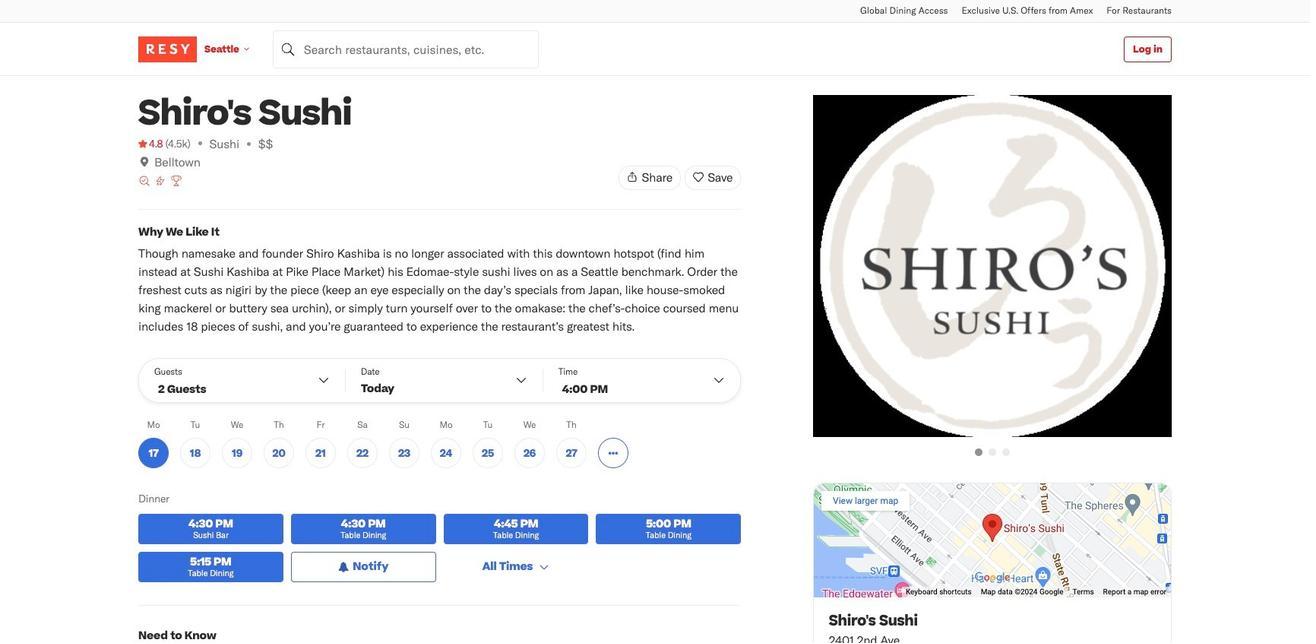 Task type: describe. For each thing, give the bounding box(es) containing it.
4.8 out of 5 stars image
[[138, 136, 163, 151]]

Search restaurants, cuisines, etc. text field
[[273, 30, 539, 68]]



Task type: locate. For each thing, give the bounding box(es) containing it.
None field
[[273, 30, 539, 68]]



